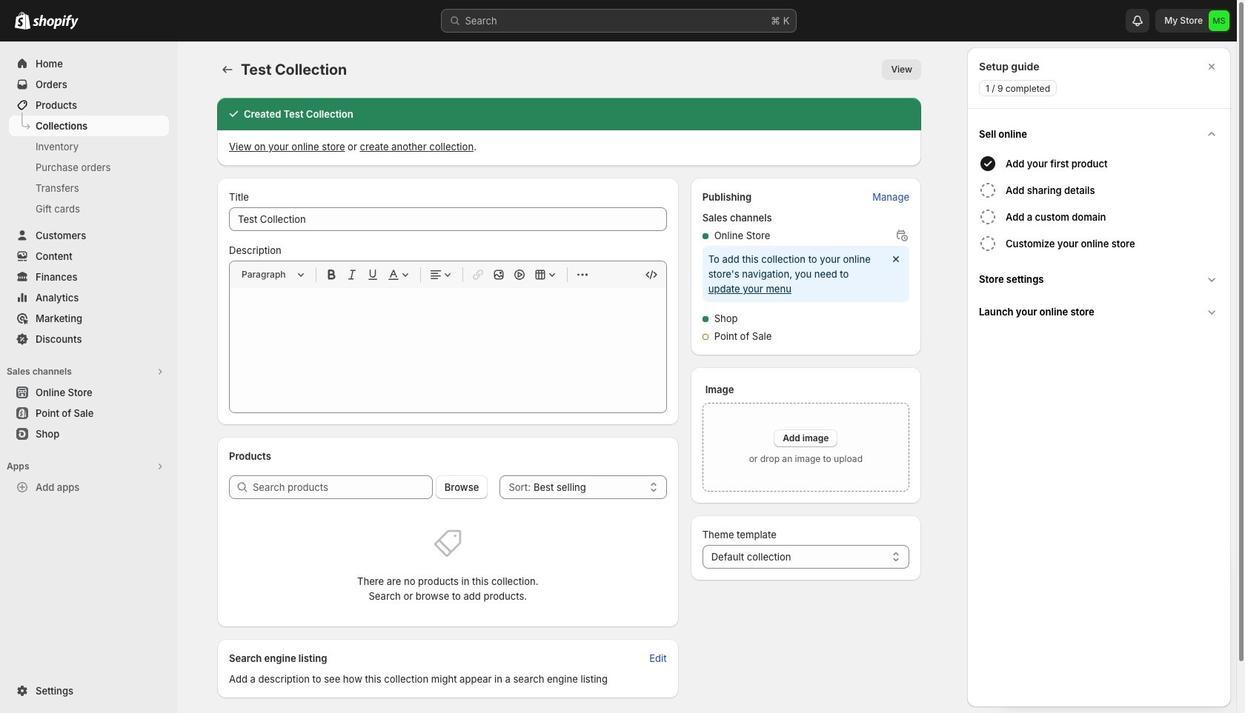 Task type: locate. For each thing, give the bounding box(es) containing it.
no products image
[[433, 529, 463, 559]]

status
[[703, 246, 910, 302]]

my store image
[[1209, 10, 1230, 31]]

dialog
[[967, 47, 1231, 708]]

mark add sharing details as done image
[[979, 182, 997, 199]]



Task type: describe. For each thing, give the bounding box(es) containing it.
mark add a custom domain as done image
[[979, 208, 997, 226]]

shopify image
[[33, 15, 79, 30]]

e.g. Summer collection, Under $100, Staff picks text field
[[229, 208, 667, 231]]

mark customize your online store as done image
[[979, 235, 997, 253]]

shopify image
[[15, 12, 30, 30]]

Search products text field
[[253, 476, 433, 500]]



